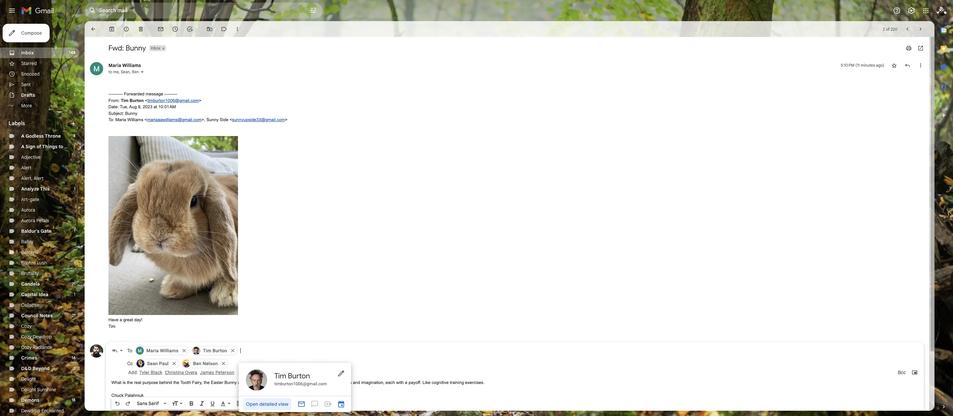 Task type: vqa. For each thing, say whether or not it's contained in the screenshot.
Toward
yes



Task type: describe. For each thing, give the bounding box(es) containing it.
search field list box for to
[[134, 345, 919, 357]]

santa
[[246, 381, 258, 386]]

d&d beyond link
[[21, 366, 50, 372]]

behind
[[159, 381, 172, 386]]

alert, alert
[[21, 176, 44, 182]]

from:
[[109, 98, 120, 103]]

sans
[[137, 401, 148, 407]]

newer image
[[905, 26, 912, 32]]

aurora for aurora link
[[21, 207, 35, 213]]

drafts
[[21, 92, 35, 98]]

older image
[[918, 26, 925, 32]]

aurora petals link
[[21, 218, 49, 224]]

betrayal
[[21, 250, 38, 256]]

delight for delight link
[[21, 377, 36, 383]]

19 - from the left
[[176, 92, 177, 97]]

demons
[[21, 398, 39, 404]]

labels navigation
[[0, 21, 85, 417]]

mark as unread image
[[157, 26, 164, 32]]

2 vertical spatial williams
[[160, 349, 179, 354]]

art-gate
[[21, 197, 39, 203]]

baldur's
[[21, 229, 40, 235]]

like
[[423, 381, 431, 386]]

16 - from the left
[[172, 92, 173, 97]]

tim inside ---------- forwarded message --------- from: tim burton < timburton1006@gmail.com > date: tue, aug 8, 2023 at 10:01 am subject: bunny to: maria williams < mariaaawilliams@gmail.com >, sunny side < sunnyupside33@gmail.com >
[[121, 98, 129, 103]]

image.png image
[[109, 136, 238, 315]]

show details image
[[140, 70, 144, 74]]

a for a sign of things to come
[[21, 144, 24, 150]]

1 vertical spatial >
[[285, 117, 288, 122]]

payoff.
[[409, 381, 422, 386]]

bulleted list ‪(⌘⇧8)‬ image
[[261, 401, 268, 408]]

baldur's gate
[[21, 229, 51, 235]]

1 for capital idea
[[74, 292, 75, 297]]

7
[[73, 93, 75, 98]]

add: tyler black christina overa james peterson
[[128, 371, 235, 376]]

easter
[[211, 381, 223, 386]]

1 horizontal spatial burton
[[213, 349, 227, 354]]

aug
[[129, 105, 137, 110]]

labels image
[[221, 26, 228, 32]]

brutality
[[21, 271, 39, 277]]

ago)
[[877, 63, 885, 68]]

21 for candela
[[72, 282, 75, 287]]

2023
[[143, 105, 153, 110]]

a sign of things to come
[[21, 144, 77, 150]]

7 - from the left
[[117, 92, 119, 97]]

fwd: bunny
[[109, 44, 146, 53]]

4
[[73, 134, 75, 139]]

crimes link
[[21, 356, 37, 362]]

message
[[146, 92, 163, 97]]

3
[[73, 367, 75, 372]]

analyze this link
[[21, 186, 50, 192]]

main menu image
[[8, 7, 16, 15]]

search mail image
[[87, 5, 99, 17]]

1 horizontal spatial ben
[[193, 362, 202, 367]]

12 - from the left
[[166, 92, 167, 97]]

13 - from the left
[[167, 92, 169, 97]]

collapse link
[[21, 303, 39, 309]]

press delete to remove this chip element for williams
[[181, 348, 187, 354]]

demons link
[[21, 398, 39, 404]]

tooth
[[181, 381, 191, 386]]

sans serif option
[[136, 401, 162, 408]]

palahniuk
[[125, 394, 144, 399]]

18 - from the left
[[174, 92, 176, 97]]

0 vertical spatial ben
[[132, 69, 139, 74]]

indent less ‪(⌘[)‬ image
[[272, 401, 279, 408]]

minutes
[[862, 63, 876, 68]]

ballsy
[[21, 239, 33, 245]]

candela link
[[21, 282, 40, 288]]

add:
[[128, 371, 138, 376]]

maria inside ---------- forwarded message --------- from: tim burton < timburton1006@gmail.com > date: tue, aug 8, 2023 at 10:01 am subject: bunny to: maria williams < mariaaawilliams@gmail.com >, sunny side < sunnyupside33@gmail.com >
[[115, 117, 126, 122]]

1 for baldur's gate
[[74, 229, 75, 234]]

4 - from the left
[[113, 92, 114, 97]]

sunnyupside33@gmail.com
[[232, 117, 285, 122]]

alert, alert link
[[21, 176, 44, 182]]

1 - from the left
[[109, 92, 110, 97]]

0 vertical spatial alert
[[21, 165, 31, 171]]

10:01 am
[[159, 105, 176, 110]]

crimes
[[21, 356, 37, 362]]

quote ‪(⌘⇧9)‬ image
[[293, 401, 300, 408]]

italic ‪(⌘i)‬ image
[[199, 401, 205, 408]]

tim inside have a great day! tim
[[109, 324, 116, 329]]

0 vertical spatial maria
[[109, 63, 121, 68]]

baldur's gate link
[[21, 229, 51, 235]]

delight for delight sunshine
[[21, 387, 36, 393]]

1 the from the left
[[127, 381, 133, 386]]

christina
[[165, 371, 184, 376]]

nelson
[[203, 362, 218, 367]]

< up 2023
[[145, 98, 148, 103]]

sign
[[25, 144, 35, 150]]

council notes
[[21, 313, 53, 319]]

18
[[72, 398, 75, 403]]

purpose
[[143, 381, 158, 386]]

5:10 pm
[[842, 63, 855, 68]]

inbox for the inbox button
[[151, 46, 161, 51]]

capital
[[21, 292, 37, 298]]

8 - from the left
[[119, 92, 120, 97]]

press delete to remove this chip image
[[171, 361, 177, 367]]

godless
[[26, 133, 44, 139]]

cozy for cozy radiance
[[21, 345, 32, 351]]

d&d beyond
[[21, 366, 50, 372]]

subject:
[[109, 111, 124, 116]]

black
[[151, 371, 162, 376]]

great
[[123, 318, 133, 323]]

dewdrop enchanted
[[21, 409, 64, 415]]

1 , from the left
[[119, 69, 120, 74]]

snoozed
[[21, 71, 40, 77]]

notes
[[40, 313, 53, 319]]

1 vertical spatial sean
[[147, 362, 158, 367]]

bunny inside ---------- forwarded message --------- from: tim burton < timburton1006@gmail.com > date: tue, aug 8, 2023 at 10:01 am subject: bunny to: maria williams < mariaaawilliams@gmail.com >, sunny side < sunnyupside33@gmail.com >
[[125, 111, 137, 116]]

sean paul
[[147, 362, 169, 367]]

sunny
[[207, 117, 219, 122]]

radiance
[[33, 345, 52, 351]]

report spam image
[[123, 26, 130, 32]]

cozy radiance link
[[21, 345, 52, 351]]

training
[[450, 381, 464, 386]]

search field list box for cc
[[135, 358, 919, 370]]

of inside labels navigation
[[37, 144, 41, 150]]

9 - from the left
[[120, 92, 121, 97]]

15 - from the left
[[170, 92, 172, 97]]

side
[[220, 117, 229, 122]]

labels heading
[[9, 120, 70, 127]]

2 vertical spatial maria
[[146, 349, 159, 354]]

each
[[386, 381, 395, 386]]

a for a godless throne
[[21, 133, 24, 139]]

delight sunshine
[[21, 387, 56, 393]]

delight sunshine link
[[21, 387, 56, 393]]

1 horizontal spatial alert
[[34, 176, 44, 182]]

breeze lush link
[[21, 260, 47, 266]]

press delete to remove this chip element for paul
[[171, 361, 177, 367]]

5:10 pm (11 minutes ago) cell
[[842, 62, 885, 69]]

bcc
[[899, 370, 907, 376]]

forwarded
[[124, 92, 145, 97]]

to link
[[127, 348, 132, 354]]

back to inbox image
[[90, 26, 97, 32]]

compose button
[[3, 24, 50, 42]]

bcc link
[[899, 370, 907, 377]]

starred
[[21, 61, 37, 67]]

cozy for cozy dewdrop
[[21, 335, 32, 340]]

1 for analyze this
[[74, 187, 75, 192]]

0 horizontal spatial sean
[[121, 69, 130, 74]]

redo ‪(⌘y)‬ image
[[125, 401, 131, 408]]

at
[[154, 105, 157, 110]]

cozy dewdrop link
[[21, 335, 52, 340]]

press delete to remove this chip image for to
[[230, 348, 236, 354]]

sent link
[[21, 82, 31, 88]]

numbered list ‪(⌘⇧7)‬ image
[[251, 401, 257, 408]]

not starred image
[[892, 62, 898, 69]]



Task type: locate. For each thing, give the bounding box(es) containing it.
None text field
[[231, 358, 919, 370]]

aurora
[[21, 207, 35, 213], [21, 218, 35, 224]]

0 vertical spatial williams
[[122, 63, 141, 68]]

press delete to remove this chip image
[[181, 348, 187, 354], [230, 348, 236, 354], [221, 361, 227, 367]]

1 horizontal spatial and
[[353, 381, 360, 386]]

0 vertical spatial tim
[[121, 98, 129, 103]]

bunny down aug
[[125, 111, 137, 116]]

2 and from the left
[[353, 381, 360, 386]]

possible addition suggestions list box
[[128, 370, 895, 377]]

1 horizontal spatial inbox
[[151, 46, 161, 51]]

search field list box containing maria williams
[[134, 345, 919, 357]]

1 vertical spatial williams
[[127, 117, 143, 122]]

the right is
[[127, 381, 133, 386]]

move to image
[[206, 26, 213, 32]]

1 horizontal spatial >
[[285, 117, 288, 122]]

2 horizontal spatial press delete to remove this chip image
[[230, 348, 236, 354]]

tim up the tue,
[[121, 98, 129, 103]]

Message Body text field
[[112, 380, 919, 408]]

0 horizontal spatial to
[[59, 144, 63, 150]]

1 for a sign of things to come
[[74, 144, 75, 149]]

0 vertical spatial 21
[[72, 282, 75, 287]]

support image
[[894, 7, 902, 15]]

press delete to remove this chip element up the add: tyler black christina overa james peterson
[[181, 348, 187, 354]]

1 vertical spatial dewdrop
[[21, 409, 40, 415]]

settings image
[[908, 7, 916, 15]]

10 - from the left
[[121, 92, 123, 97]]

0 horizontal spatial ,
[[119, 69, 120, 74]]

burton down forwarded
[[130, 98, 144, 103]]

0 vertical spatial of
[[887, 27, 890, 32]]

2 vertical spatial tim
[[203, 349, 211, 354]]

strikethrough ‪(⌘⇧x)‬ image
[[305, 401, 312, 408]]

alert up analyze this link
[[34, 176, 44, 182]]

0 vertical spatial aurora
[[21, 207, 35, 213]]

snoozed link
[[21, 71, 40, 77]]

cozy
[[21, 324, 32, 330], [21, 335, 32, 340], [21, 345, 32, 351]]

cozy down council
[[21, 324, 32, 330]]

1 horizontal spatial tim
[[121, 98, 129, 103]]

0 vertical spatial delight
[[21, 377, 36, 383]]

17 - from the left
[[173, 92, 174, 97]]

1 vertical spatial bunny
[[125, 111, 137, 116]]

press delete to remove this chip image right tim burton
[[230, 348, 236, 354]]

1 right idea
[[74, 292, 75, 297]]

3 the from the left
[[204, 381, 210, 386]]

1 vertical spatial alert
[[34, 176, 44, 182]]

>
[[199, 98, 202, 103], [285, 117, 288, 122]]

0 horizontal spatial tim
[[109, 324, 116, 329]]

1 vertical spatial tim
[[109, 324, 116, 329]]

0 horizontal spatial alert
[[21, 165, 31, 171]]

capital idea
[[21, 292, 48, 298]]

brutality link
[[21, 271, 39, 277]]

11 - from the left
[[164, 92, 166, 97]]

of
[[887, 27, 890, 32], [37, 144, 41, 150]]

cozy down cozy link at the left of page
[[21, 335, 32, 340]]

the
[[127, 381, 133, 386], [173, 381, 179, 386], [204, 381, 210, 386]]

3 cozy from the top
[[21, 345, 32, 351]]

0 vertical spatial search field list box
[[134, 345, 919, 357]]

1 vertical spatial maria
[[115, 117, 126, 122]]

williams inside ---------- forwarded message --------- from: tim burton < timburton1006@gmail.com > date: tue, aug 8, 2023 at 10:01 am subject: bunny to: maria williams < mariaaawilliams@gmail.com >, sunny side < sunnyupside33@gmail.com >
[[127, 117, 143, 122]]

2 a from the top
[[21, 144, 24, 150]]

to left the me
[[109, 69, 112, 74]]

cc link
[[127, 361, 133, 367]]

0 horizontal spatial >
[[199, 98, 202, 103]]

search field list box containing sean paul
[[135, 358, 919, 370]]

2 vertical spatial bunny
[[225, 381, 237, 386]]

analyze this
[[21, 186, 50, 192]]

0 vertical spatial a
[[120, 318, 122, 323]]

148
[[69, 50, 75, 55]]

enchanted
[[41, 409, 64, 415]]

2 delight from the top
[[21, 387, 36, 393]]

2 the from the left
[[173, 381, 179, 386]]

bunny left the inbox button
[[126, 44, 146, 53]]

have a great day! tim
[[109, 318, 142, 329]]

inbox down 'mark as unread' image
[[151, 46, 161, 51]]

gate
[[30, 197, 39, 203]]

with
[[397, 381, 404, 386]]

sean right the me
[[121, 69, 130, 74]]

< down 2023
[[145, 117, 147, 122]]

inbox inside button
[[151, 46, 161, 51]]

0 vertical spatial dewdrop
[[33, 335, 52, 340]]

seem
[[284, 381, 295, 386]]

alert up alert,
[[21, 165, 31, 171]]

1 vertical spatial aurora
[[21, 218, 35, 224]]

to
[[127, 348, 132, 354]]

ballsy link
[[21, 239, 33, 245]]

timburton1006@gmail.com
[[148, 98, 199, 103]]

press delete to remove this chip element right tim burton
[[230, 348, 236, 354]]

0 vertical spatial >
[[199, 98, 202, 103]]

press delete to remove this chip image for cc
[[221, 361, 227, 367]]

2 1 from the top
[[74, 187, 75, 192]]

220
[[891, 27, 898, 32]]

and left 'santa'
[[238, 381, 245, 386]]

a left sign
[[21, 144, 24, 150]]

sean up black
[[147, 362, 158, 367]]

cc
[[127, 361, 133, 367]]

2
[[884, 27, 886, 32]]

tab list
[[935, 21, 954, 393]]

imagination,
[[362, 381, 385, 386]]

1 vertical spatial burton
[[213, 349, 227, 354]]

more
[[21, 103, 32, 109]]

starred link
[[21, 61, 37, 67]]

1 vertical spatial to
[[59, 144, 63, 150]]

2 , from the left
[[130, 69, 131, 74]]

1 horizontal spatial the
[[173, 381, 179, 386]]

to inside labels navigation
[[59, 144, 63, 150]]

burton up nelson
[[213, 349, 227, 354]]

bunny inside the message body text field
[[225, 381, 237, 386]]

ben up overa
[[193, 362, 202, 367]]

inbox for inbox link
[[21, 50, 34, 56]]

0 vertical spatial sean
[[121, 69, 130, 74]]

-
[[109, 92, 110, 97], [110, 92, 111, 97], [111, 92, 113, 97], [113, 92, 114, 97], [114, 92, 116, 97], [116, 92, 117, 97], [117, 92, 119, 97], [119, 92, 120, 97], [120, 92, 121, 97], [121, 92, 123, 97], [164, 92, 166, 97], [166, 92, 167, 97], [167, 92, 169, 97], [169, 92, 170, 97], [170, 92, 172, 97], [172, 92, 173, 97], [173, 92, 174, 97], [174, 92, 176, 97], [176, 92, 177, 97]]

1 vertical spatial a
[[405, 381, 408, 386]]

overa
[[185, 371, 197, 376]]

a inside text field
[[405, 381, 408, 386]]

ben left show details image
[[132, 69, 139, 74]]

1 vertical spatial cozy
[[21, 335, 32, 340]]

4 1 from the top
[[74, 292, 75, 297]]

breeze
[[21, 260, 36, 266]]

search field list box up the possible addition suggestions list box
[[134, 345, 919, 357]]

burton inside ---------- forwarded message --------- from: tim burton < timburton1006@gmail.com > date: tue, aug 8, 2023 at 10:01 am subject: bunny to: maria williams < mariaaawilliams@gmail.com >, sunny side < sunnyupside33@gmail.com >
[[130, 98, 144, 103]]

2 - from the left
[[110, 92, 111, 97]]

adjective link
[[21, 155, 41, 160]]

what is the real purpose behind the tooth fairy, the easter bunny and santa claus? they seem like greater steps toward faith and imagination, each with a payoff. like cognitive training exercises.
[[112, 381, 485, 386]]

delight down d&d
[[21, 377, 36, 383]]

maria up the me
[[109, 63, 121, 68]]

1 horizontal spatial press delete to remove this chip image
[[221, 361, 227, 367]]

to left the come
[[59, 144, 63, 150]]

3 - from the left
[[111, 92, 113, 97]]

1 delight from the top
[[21, 377, 36, 383]]

d&d
[[21, 366, 31, 372]]

2 horizontal spatial the
[[204, 381, 210, 386]]

cozy link
[[21, 324, 32, 330]]

and right faith
[[353, 381, 360, 386]]

1 horizontal spatial to
[[109, 69, 112, 74]]

save to photos image
[[227, 303, 234, 310]]

5:10 pm (11 minutes ago)
[[842, 63, 885, 68]]

sunshine
[[37, 387, 56, 393]]

a left godless
[[21, 133, 24, 139]]

press delete to remove this chip image up 'peterson'
[[221, 361, 227, 367]]

1 horizontal spatial a
[[405, 381, 408, 386]]

the right fairy,
[[204, 381, 210, 386]]

underline ‪(⌘u)‬ image
[[209, 401, 216, 408]]

gate
[[41, 229, 51, 235]]

type of response image
[[112, 348, 118, 355]]

0 horizontal spatial and
[[238, 381, 245, 386]]

21 for council notes
[[72, 314, 75, 319]]

press delete to remove this chip element for burton
[[230, 348, 236, 354]]

mariaaawilliams@gmail.com link
[[147, 117, 202, 122]]

sent
[[21, 82, 31, 88]]

tim up ben nelson
[[203, 349, 211, 354]]

dewdrop enchanted link
[[21, 409, 64, 415]]

a
[[120, 318, 122, 323], [405, 381, 408, 386]]

council notes link
[[21, 313, 53, 319]]

1 vertical spatial of
[[37, 144, 41, 150]]

delete image
[[138, 26, 144, 32]]

burton
[[130, 98, 144, 103], [213, 349, 227, 354]]

maria
[[109, 63, 121, 68], [115, 117, 126, 122], [146, 349, 159, 354]]

0 vertical spatial maria williams
[[109, 63, 141, 68]]

0 vertical spatial cozy
[[21, 324, 32, 330]]

dewdrop down demons link
[[21, 409, 40, 415]]

search field list box up the message body text field
[[135, 358, 919, 370]]

1 1 from the top
[[74, 144, 75, 149]]

14 - from the left
[[169, 92, 170, 97]]

adjective
[[21, 155, 41, 160]]

advanced search options image
[[307, 4, 320, 17]]

1 cozy from the top
[[21, 324, 32, 330]]

undo ‪(⌘z)‬ image
[[114, 401, 121, 408]]

press delete to remove this chip element for nelson
[[221, 361, 227, 367]]

williams up press delete to remove this chip icon
[[160, 349, 179, 354]]

formatting options toolbar
[[112, 398, 327, 410]]

1 vertical spatial a
[[21, 144, 24, 150]]

1 right this
[[74, 187, 75, 192]]

2 horizontal spatial tim
[[203, 349, 211, 354]]

add attachment to drive image.png image
[[214, 303, 221, 310]]

Not starred checkbox
[[892, 62, 898, 69]]

tue,
[[120, 105, 128, 110]]

timburton1006@gmail.com link
[[148, 98, 199, 103]]

download attachment image.png image
[[200, 303, 207, 310]]

alert
[[21, 165, 31, 171], [34, 176, 44, 182]]

aurora down aurora link
[[21, 218, 35, 224]]

1 aurora from the top
[[21, 207, 35, 213]]

drafts link
[[21, 92, 35, 98]]

a left great
[[120, 318, 122, 323]]

gmail image
[[21, 4, 57, 17]]

1 21 from the top
[[72, 282, 75, 287]]

archive image
[[109, 26, 115, 32]]

james
[[200, 371, 214, 376]]

tim burton
[[203, 349, 227, 354]]

betrayal link
[[21, 250, 38, 256]]

None search field
[[85, 3, 323, 19]]

1 a from the top
[[21, 133, 24, 139]]

collapse
[[21, 303, 39, 309]]

council
[[21, 313, 38, 319]]

0 horizontal spatial of
[[37, 144, 41, 150]]

more image
[[234, 26, 241, 32]]

5 - from the left
[[114, 92, 116, 97]]

claus?
[[259, 381, 272, 386]]

2 vertical spatial cozy
[[21, 345, 32, 351]]

0 horizontal spatial inbox
[[21, 50, 34, 56]]

0 horizontal spatial ben
[[132, 69, 139, 74]]

bunny down 'peterson'
[[225, 381, 237, 386]]

more button
[[0, 101, 79, 111]]

press delete to remove this chip image up the add: tyler black christina overa james peterson
[[181, 348, 187, 354]]

labels
[[9, 120, 25, 127]]

idea
[[39, 292, 48, 298]]

they
[[273, 381, 283, 386]]

3 1 from the top
[[74, 229, 75, 234]]

snooze image
[[172, 26, 179, 32]]

press delete to remove this chip element
[[181, 348, 187, 354], [230, 348, 236, 354], [171, 361, 177, 367], [221, 361, 227, 367]]

remove formatting ‪(⌘\)‬ image
[[318, 401, 324, 408]]

2 cozy from the top
[[21, 335, 32, 340]]

1 horizontal spatial maria williams
[[146, 349, 179, 354]]

aurora down art-gate link
[[21, 207, 35, 213]]

0 vertical spatial to
[[109, 69, 112, 74]]

0 horizontal spatial press delete to remove this chip image
[[181, 348, 187, 354]]

cozy up crimes link
[[21, 345, 32, 351]]

ben
[[132, 69, 139, 74], [193, 362, 202, 367]]

indent more ‪(⌘])‬ image
[[283, 401, 289, 408]]

maria williams up paul
[[146, 349, 179, 354]]

maria williams up to me , sean , ben
[[109, 63, 141, 68]]

a godless throne link
[[21, 133, 61, 139]]

come
[[64, 144, 77, 150]]

williams down aug
[[127, 117, 143, 122]]

cozy for cozy link at the left of page
[[21, 324, 32, 330]]

2 of 220
[[884, 27, 898, 32]]

0 horizontal spatial burton
[[130, 98, 144, 103]]

and
[[238, 381, 245, 386], [353, 381, 360, 386]]

analyze
[[21, 186, 39, 192]]

a right with
[[405, 381, 408, 386]]

0 horizontal spatial the
[[127, 381, 133, 386]]

bold ‪(⌘b)‬ image
[[188, 401, 195, 408]]

serif
[[149, 401, 159, 407]]

williams up to me , sean , ben
[[122, 63, 141, 68]]

press delete to remove this chip element up christina
[[171, 361, 177, 367]]

tim down have
[[109, 324, 116, 329]]

0 vertical spatial burton
[[130, 98, 144, 103]]

like
[[296, 381, 302, 386]]

maria down subject:
[[115, 117, 126, 122]]

1 vertical spatial search field list box
[[135, 358, 919, 370]]

1 horizontal spatial of
[[887, 27, 890, 32]]

search field list box
[[134, 345, 919, 357], [135, 358, 919, 370]]

0 vertical spatial bunny
[[126, 44, 146, 53]]

peterson
[[216, 371, 235, 376]]

1 down 4
[[74, 144, 75, 149]]

maria up sean paul on the left bottom of page
[[146, 349, 159, 354]]

0 vertical spatial a
[[21, 133, 24, 139]]

lush
[[37, 260, 47, 266]]

of right sign
[[37, 144, 41, 150]]

ben nelson
[[193, 362, 218, 367]]

1 horizontal spatial ,
[[130, 69, 131, 74]]

6 - from the left
[[116, 92, 117, 97]]

2 21 from the top
[[72, 314, 75, 319]]

1 and from the left
[[238, 381, 245, 386]]

1 vertical spatial 21
[[72, 314, 75, 319]]

---------- forwarded message --------- from: tim burton < timburton1006@gmail.com > date: tue, aug 8, 2023 at 10:01 am subject: bunny to: maria williams < mariaaawilliams@gmail.com >, sunny side < sunnyupside33@gmail.com >
[[109, 92, 288, 122]]

0 horizontal spatial a
[[120, 318, 122, 323]]

me
[[113, 69, 119, 74]]

1 vertical spatial delight
[[21, 387, 36, 393]]

breeze lush
[[21, 260, 47, 266]]

the left tooth
[[173, 381, 179, 386]]

1 horizontal spatial sean
[[147, 362, 158, 367]]

faith
[[344, 381, 352, 386]]

1 right gate
[[74, 229, 75, 234]]

to me , sean , ben
[[109, 69, 139, 74]]

1 vertical spatial maria williams
[[146, 349, 179, 354]]

inbox inside labels navigation
[[21, 50, 34, 56]]

add to tasks image
[[187, 26, 193, 32]]

chuck
[[112, 394, 124, 399]]

Search mail text field
[[99, 7, 291, 14]]

press delete to remove this chip element up 'peterson'
[[221, 361, 227, 367]]

aurora for aurora petals
[[21, 218, 35, 224]]

dewdrop
[[33, 335, 52, 340], [21, 409, 40, 415]]

inbox up starred link
[[21, 50, 34, 56]]

0 horizontal spatial maria williams
[[109, 63, 141, 68]]

bunny
[[126, 44, 146, 53], [125, 111, 137, 116], [225, 381, 237, 386]]

a inside have a great day! tim
[[120, 318, 122, 323]]

1 vertical spatial ben
[[193, 362, 202, 367]]

dewdrop up radiance
[[33, 335, 52, 340]]

< right side
[[230, 117, 232, 122]]

delight down delight link
[[21, 387, 36, 393]]

art-gate link
[[21, 197, 39, 203]]

None text field
[[240, 345, 919, 357]]

<
[[145, 98, 148, 103], [145, 117, 147, 122], [230, 117, 232, 122]]

2 aurora from the top
[[21, 218, 35, 224]]

of right 2 on the right
[[887, 27, 890, 32]]

real
[[134, 381, 141, 386]]



